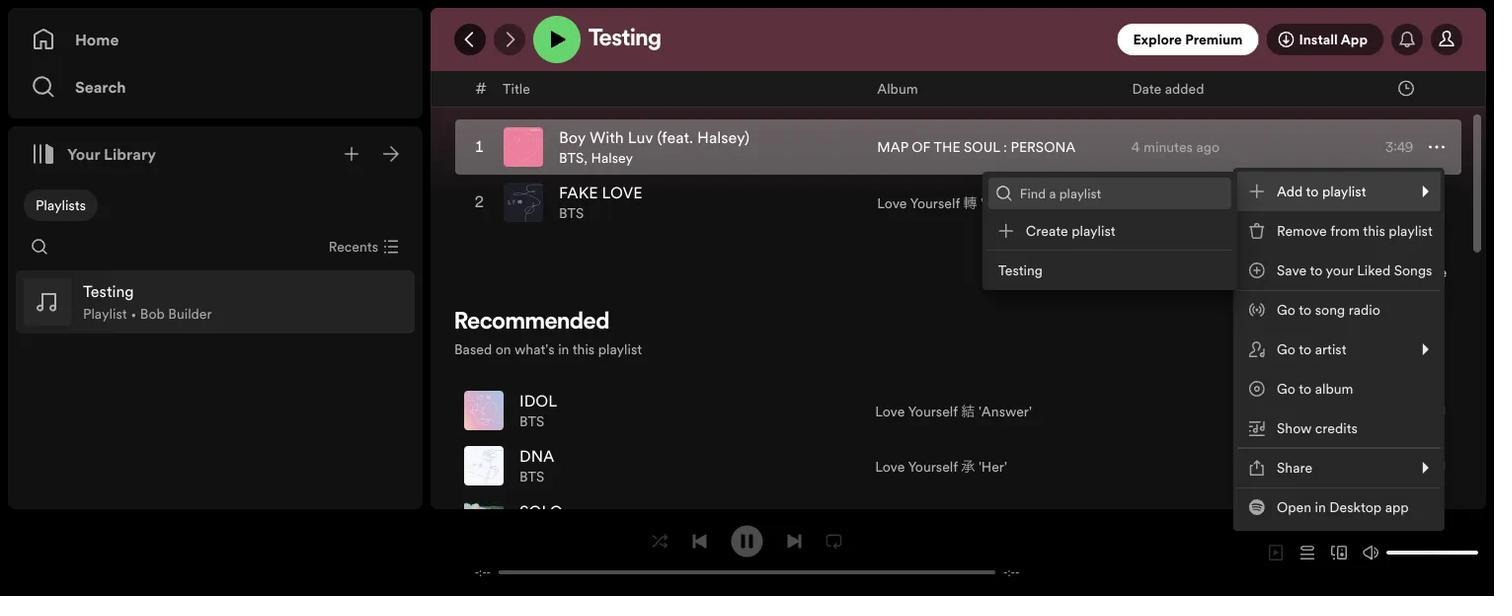 Task type: describe. For each thing, give the bounding box(es) containing it.
love yourself 結 'answer' link
[[875, 401, 1032, 421]]

boy
[[559, 127, 586, 149]]

with
[[590, 127, 624, 149]]

your
[[1326, 261, 1354, 280]]

ago for boy with luv (feat. halsey)
[[1197, 138, 1220, 157]]

group inside main element
[[16, 271, 415, 334]]

4 for boy with luv (feat. halsey)
[[1132, 138, 1140, 157]]

idol link
[[520, 391, 557, 412]]

Disable repeat checkbox
[[818, 526, 850, 558]]

solo
[[520, 501, 563, 523]]

top bar and user menu element
[[431, 8, 1487, 71]]

3 - from the left
[[1003, 565, 1008, 580]]

song
[[1315, 301, 1345, 320]]

home
[[75, 29, 119, 50]]

album
[[877, 79, 918, 98]]

share
[[1277, 459, 1313, 478]]

enable shuffle image
[[652, 534, 668, 550]]

go to album
[[1277, 380, 1354, 399]]

add
[[1277, 182, 1303, 201]]

search in your library image
[[32, 239, 47, 255]]

go to artist
[[1277, 340, 1347, 359]]

save to your liked songs button
[[1238, 251, 1441, 290]]

halsey
[[591, 149, 633, 167]]

premium
[[1186, 30, 1243, 49]]

ago for fake love
[[1197, 193, 1220, 212]]

love inside testing grid
[[877, 194, 907, 212]]

,
[[584, 149, 588, 167]]

Recents, List view field
[[313, 231, 411, 263]]

artist
[[1315, 340, 1347, 359]]

what's new image
[[1400, 32, 1415, 47]]

date
[[1132, 79, 1162, 98]]

your library
[[67, 143, 156, 165]]

cell for dna cell
[[1387, 440, 1445, 493]]

1 - from the left
[[475, 565, 479, 580]]

testing grid
[[432, 66, 1486, 231]]

credits
[[1315, 419, 1358, 438]]

(feat.
[[657, 127, 693, 149]]

title
[[503, 79, 530, 98]]

4 for fake love
[[1132, 193, 1140, 212]]

1 -:-- from the left
[[475, 565, 491, 580]]

4 minutes ago for fake love
[[1132, 193, 1220, 212]]

recommended based on what's in this playlist
[[454, 311, 642, 359]]

install
[[1299, 30, 1338, 49]]

to for song
[[1299, 301, 1312, 320]]

yourself inside 'love yourself 轉 'tear'' link
[[910, 194, 960, 212]]

boy with luv (feat. halsey) cell
[[504, 121, 758, 174]]

explore premium button
[[1118, 24, 1259, 55]]

songs
[[1394, 261, 1433, 280]]

search link
[[32, 67, 399, 107]]

playlist down find a playlist search box
[[1072, 222, 1116, 241]]

find more
[[1382, 263, 1447, 282]]

love yourself 轉 'tear' link
[[877, 192, 1013, 213]]

this inside the recommended based on what's in this playlist
[[573, 340, 595, 359]]

more
[[1414, 263, 1447, 282]]

playlist
[[83, 305, 127, 323]]

boy with luv (feat. halsey) bts , halsey
[[559, 127, 750, 167]]

your
[[67, 143, 100, 165]]

minutes for fake love
[[1144, 193, 1193, 212]]

find
[[1382, 263, 1410, 282]]

album
[[1315, 380, 1354, 399]]

find more button
[[1382, 263, 1447, 282]]

go for go to song radio
[[1277, 301, 1296, 320]]

go to song radio
[[1277, 301, 1381, 320]]

menu containing add to playlist
[[983, 168, 1445, 531]]

bob
[[140, 305, 165, 323]]

on
[[496, 340, 511, 359]]

love for dna
[[875, 457, 905, 476]]

desktop
[[1330, 498, 1382, 517]]

# column header
[[475, 71, 487, 106]]

map
[[877, 138, 908, 157]]

fake love cell
[[504, 176, 650, 229]]

added
[[1165, 79, 1205, 98]]

minutes for boy with luv (feat. halsey)
[[1144, 138, 1193, 157]]

install app
[[1299, 30, 1368, 49]]

save to your liked songs
[[1277, 261, 1433, 280]]

bts inside dna bts
[[520, 468, 545, 486]]

bts inside idol bts
[[520, 412, 545, 431]]

main element
[[8, 8, 423, 510]]

playlist down 4:02
[[1389, 222, 1433, 241]]

share button
[[1238, 448, 1441, 488]]

home link
[[32, 20, 399, 59]]

in inside the recommended based on what's in this playlist
[[558, 340, 569, 359]]

bts link for dna
[[520, 468, 545, 486]]

playlist inside the recommended based on what's in this playlist
[[598, 340, 642, 359]]

love yourself 承 'her' link
[[875, 456, 1007, 477]]

3:49
[[1386, 138, 1413, 157]]

'her'
[[979, 457, 1007, 476]]

testing inside testing button
[[998, 261, 1043, 280]]

結
[[961, 402, 975, 421]]

idol bts
[[520, 391, 557, 431]]

承
[[961, 457, 975, 476]]

#
[[475, 78, 487, 99]]

4:02
[[1386, 193, 1413, 212]]

cell for idol cell
[[1387, 384, 1445, 438]]

# row
[[455, 71, 1462, 107]]

go forward image
[[502, 32, 518, 47]]

recommended
[[454, 311, 610, 335]]

bts link up fake
[[559, 149, 584, 167]]

the
[[934, 138, 961, 157]]

recents
[[329, 238, 378, 256]]

map of the soul : persona
[[877, 138, 1076, 157]]

yourself for dna
[[908, 457, 958, 476]]

search
[[75, 76, 126, 98]]

2 - from the left
[[487, 565, 491, 580]]

to for playlist
[[1306, 182, 1319, 201]]

explore premium
[[1133, 30, 1243, 49]]

install app link
[[1267, 24, 1384, 55]]



Task type: vqa. For each thing, say whether or not it's contained in the screenshot.
Good
no



Task type: locate. For each thing, give the bounding box(es) containing it.
bts up fake
[[559, 149, 584, 167]]

halsey)
[[697, 127, 750, 149]]

dna
[[520, 446, 555, 468]]

bts link for idol
[[520, 412, 545, 431]]

halsey link
[[591, 149, 633, 167]]

map of the soul : persona link
[[877, 138, 1076, 157]]

0 horizontal spatial in
[[558, 340, 569, 359]]

ago down added
[[1197, 138, 1220, 157]]

minutes up testing button
[[1144, 193, 1193, 212]]

1 horizontal spatial -:--
[[1003, 565, 1020, 580]]

list item
[[16, 271, 415, 334]]

2 4 minutes ago from the top
[[1132, 193, 1220, 212]]

playlist up from
[[1323, 182, 1367, 201]]

0 horizontal spatial :-
[[479, 565, 487, 580]]

1 vertical spatial love
[[875, 402, 905, 421]]

1 vertical spatial testing
[[998, 261, 1043, 280]]

go down save
[[1277, 301, 1296, 320]]

based
[[454, 340, 492, 359]]

1 horizontal spatial in
[[1315, 498, 1326, 517]]

0 vertical spatial 4
[[1132, 138, 1140, 157]]

4 minutes ago
[[1132, 138, 1220, 157], [1132, 193, 1220, 212]]

in inside button
[[1315, 498, 1326, 517]]

1 minutes from the top
[[1144, 138, 1193, 157]]

save
[[1277, 261, 1307, 280]]

show credits button
[[1238, 409, 1441, 448]]

1 vertical spatial minutes
[[1144, 193, 1193, 212]]

0 horizontal spatial none search field
[[24, 231, 55, 263]]

1 vertical spatial yourself
[[908, 402, 958, 421]]

solo cell
[[464, 495, 577, 548]]

0 vertical spatial ago
[[1197, 138, 1220, 157]]

liked
[[1357, 261, 1391, 280]]

to
[[1306, 182, 1319, 201], [1310, 261, 1323, 280], [1299, 301, 1312, 320], [1299, 340, 1312, 359], [1299, 380, 1312, 399]]

playlist right what's
[[598, 340, 642, 359]]

yourself left 結 at the right of the page
[[908, 402, 958, 421]]

0 vertical spatial yourself
[[910, 194, 960, 212]]

player controls element
[[452, 526, 1043, 580]]

1 4 from the top
[[1132, 138, 1140, 157]]

to right add
[[1306, 182, 1319, 201]]

of
[[912, 138, 931, 157]]

-:--
[[475, 565, 491, 580], [1003, 565, 1020, 580]]

yourself
[[910, 194, 960, 212], [908, 402, 958, 421], [908, 457, 958, 476]]

create playlist button
[[987, 211, 1234, 251]]

1 vertical spatial 4 minutes ago
[[1132, 193, 1220, 212]]

1 vertical spatial ago
[[1197, 193, 1220, 212]]

go left artist at the right of page
[[1277, 340, 1296, 359]]

open
[[1277, 498, 1312, 517]]

4 up find a playlist field
[[1132, 138, 1140, 157]]

2 minutes from the top
[[1144, 193, 1193, 212]]

Find a playlist field
[[989, 178, 1232, 209]]

remove
[[1277, 222, 1327, 241]]

none search field find a playlist
[[989, 178, 1232, 209]]

cell up app
[[1387, 440, 1445, 493]]

1 vertical spatial this
[[573, 340, 595, 359]]

minutes
[[1144, 138, 1193, 157], [1144, 193, 1193, 212]]

:
[[1004, 138, 1007, 157]]

menu
[[983, 168, 1445, 531]]

4 minutes ago for boy with luv (feat. halsey)
[[1132, 138, 1220, 157]]

remove from this playlist
[[1277, 222, 1433, 241]]

testing inside the top bar and user menu element
[[589, 28, 662, 51]]

love yourself 轉 'tear'
[[877, 194, 1013, 212]]

2 ago from the top
[[1197, 193, 1220, 212]]

duration element
[[1399, 81, 1414, 96]]

1 vertical spatial none search field
[[24, 231, 55, 263]]

bts link inside dna cell
[[520, 468, 545, 486]]

4 up testing button
[[1132, 193, 1140, 212]]

duration image
[[1399, 81, 1414, 96]]

1 horizontal spatial testing
[[998, 261, 1043, 280]]

list item inside main element
[[16, 271, 415, 334]]

in right what's
[[558, 340, 569, 359]]

Playlists checkbox
[[24, 190, 98, 221]]

group containing playlist
[[16, 271, 415, 334]]

bts link for fake
[[559, 204, 584, 223]]

2 vertical spatial go
[[1277, 380, 1296, 399]]

builder
[[168, 305, 212, 323]]

idol cell
[[464, 384, 565, 438]]

go to album link
[[1238, 369, 1441, 409]]

go back image
[[462, 32, 478, 47]]

1 vertical spatial 4
[[1132, 193, 1140, 212]]

none search field inside main element
[[24, 231, 55, 263]]

go to song radio button
[[1238, 290, 1441, 330]]

to left 'your'
[[1310, 261, 1323, 280]]

persona
[[1011, 138, 1076, 157]]

cell right credits at the bottom
[[1387, 384, 1445, 438]]

2 :- from the left
[[1008, 565, 1015, 580]]

4 - from the left
[[1015, 565, 1020, 580]]

this right what's
[[573, 340, 595, 359]]

love yourself 承 'her'
[[875, 457, 1007, 476]]

go
[[1277, 301, 1296, 320], [1277, 340, 1296, 359], [1277, 380, 1296, 399]]

none search field down playlists
[[24, 231, 55, 263]]

4 minutes ago inside the "boy with luv (feat. halsey)" row
[[1132, 138, 1220, 157]]

0 horizontal spatial this
[[573, 340, 595, 359]]

explore
[[1133, 30, 1182, 49]]

love yourself 結 'answer'
[[875, 402, 1032, 421]]

3 go from the top
[[1277, 380, 1296, 399]]

1 horizontal spatial none search field
[[989, 178, 1232, 209]]

1 :- from the left
[[479, 565, 487, 580]]

to inside button
[[1299, 301, 1312, 320]]

testing button
[[987, 251, 1234, 290]]

fake
[[559, 182, 598, 204]]

idol
[[520, 391, 557, 412]]

轉
[[964, 194, 977, 212]]

none search field up create playlist button on the right top of page
[[989, 178, 1232, 209]]

minutes inside the "boy with luv (feat. halsey)" row
[[1144, 138, 1193, 157]]

yourself for idol
[[908, 402, 958, 421]]

fake love link
[[559, 182, 643, 204]]

love
[[877, 194, 907, 212], [875, 402, 905, 421], [875, 457, 905, 476]]

none search field inside menu
[[989, 178, 1232, 209]]

this
[[1363, 222, 1386, 241], [573, 340, 595, 359]]

2 vertical spatial yourself
[[908, 457, 958, 476]]

open in desktop app button
[[1238, 488, 1441, 527]]

boy with luv (feat. halsey) link
[[559, 127, 750, 149]]

app
[[1386, 498, 1409, 517]]

'answer'
[[979, 402, 1032, 421]]

luv
[[628, 127, 653, 149]]

yourself inside love yourself 承 'her' link
[[908, 457, 958, 476]]

1 ago from the top
[[1197, 138, 1220, 157]]

add to playlist button
[[1238, 172, 1441, 211]]

bts up solo link
[[520, 468, 545, 486]]

connect to a device image
[[1331, 545, 1347, 561]]

to for your
[[1310, 261, 1323, 280]]

to left song
[[1299, 301, 1312, 320]]

to for artist
[[1299, 340, 1312, 359]]

bts up dna at bottom left
[[520, 412, 545, 431]]

this right from
[[1363, 222, 1386, 241]]

what's
[[515, 340, 555, 359]]

next image
[[787, 534, 803, 550]]

to left album
[[1299, 380, 1312, 399]]

add to playlist
[[1277, 182, 1367, 201]]

4 inside the "boy with luv (feat. halsey)" row
[[1132, 138, 1140, 157]]

go up show
[[1277, 380, 1296, 399]]

cell right volume high icon
[[1387, 495, 1445, 548]]

1 4 minutes ago from the top
[[1132, 138, 1220, 157]]

1 vertical spatial go
[[1277, 340, 1296, 359]]

1 vertical spatial in
[[1315, 498, 1326, 517]]

yourself left 承
[[908, 457, 958, 476]]

None search field
[[989, 178, 1232, 209], [24, 231, 55, 263]]

0 horizontal spatial -:--
[[475, 565, 491, 580]]

2 4 from the top
[[1132, 193, 1140, 212]]

minutes down "date added"
[[1144, 138, 1193, 157]]

0 vertical spatial 4 minutes ago
[[1132, 138, 1220, 157]]

disable repeat image
[[826, 534, 842, 550]]

none search field 'search in your library'
[[24, 231, 55, 263]]

library
[[104, 143, 156, 165]]

playlists
[[36, 196, 86, 215]]

this inside button
[[1363, 222, 1386, 241]]

0 vertical spatial minutes
[[1144, 138, 1193, 157]]

3:49 cell
[[1336, 121, 1445, 174]]

pause image
[[739, 534, 755, 550]]

boy with luv (feat. halsey) row
[[455, 120, 1462, 175]]

0 vertical spatial none search field
[[989, 178, 1232, 209]]

'tear'
[[981, 194, 1013, 212]]

:-
[[479, 565, 487, 580], [1008, 565, 1015, 580]]

show
[[1277, 419, 1312, 438]]

show credits
[[1277, 419, 1358, 438]]

playlist • bob builder
[[83, 305, 212, 323]]

4
[[1132, 138, 1140, 157], [1132, 193, 1140, 212]]

go for go to artist
[[1277, 340, 1296, 359]]

bts link up solo link
[[520, 468, 545, 486]]

bts link up dna at bottom left
[[520, 412, 545, 431]]

4 minutes ago up testing button
[[1132, 193, 1220, 212]]

to inside button
[[1310, 261, 1323, 280]]

love for idol
[[875, 402, 905, 421]]

2 vertical spatial love
[[875, 457, 905, 476]]

2 -:-- from the left
[[1003, 565, 1020, 580]]

1 horizontal spatial :-
[[1008, 565, 1015, 580]]

cell
[[1387, 384, 1445, 438], [1387, 440, 1445, 493], [875, 495, 913, 548], [1387, 495, 1445, 548]]

group
[[16, 271, 415, 334]]

bts inside fake love bts
[[559, 204, 584, 223]]

list item containing playlist
[[16, 271, 415, 334]]

love
[[602, 182, 643, 204]]

go inside go to artist dropdown button
[[1277, 340, 1296, 359]]

go inside button
[[1277, 301, 1296, 320]]

ago inside the "boy with luv (feat. halsey)" row
[[1197, 138, 1220, 157]]

open in desktop app
[[1277, 498, 1409, 517]]

soul
[[964, 138, 1000, 157]]

ago
[[1197, 138, 1220, 157], [1197, 193, 1220, 212]]

app
[[1341, 30, 1368, 49]]

radio
[[1349, 301, 1381, 320]]

dna link
[[520, 446, 555, 468]]

volume high image
[[1363, 545, 1379, 561]]

cell for solo cell
[[1387, 495, 1445, 548]]

0 vertical spatial in
[[558, 340, 569, 359]]

to for album
[[1299, 380, 1312, 399]]

previous image
[[692, 534, 708, 550]]

create playlist
[[1026, 222, 1116, 241]]

0 vertical spatial love
[[877, 194, 907, 212]]

testing
[[589, 28, 662, 51], [998, 261, 1043, 280]]

4 minutes ago down "date added"
[[1132, 138, 1220, 157]]

go for go to album
[[1277, 380, 1296, 399]]

in right the open
[[1315, 498, 1326, 517]]

solo link
[[520, 501, 563, 523]]

-
[[475, 565, 479, 580], [487, 565, 491, 580], [1003, 565, 1008, 580], [1015, 565, 1020, 580]]

1 go from the top
[[1277, 301, 1296, 320]]

cell right disable repeat image
[[875, 495, 913, 548]]

0 vertical spatial this
[[1363, 222, 1386, 241]]

ago left add
[[1197, 193, 1220, 212]]

bts link
[[559, 149, 584, 167], [559, 204, 584, 223], [520, 412, 545, 431], [520, 468, 545, 486]]

dna cell
[[464, 440, 562, 493]]

playlist inside dropdown button
[[1323, 182, 1367, 201]]

0 vertical spatial testing
[[589, 28, 662, 51]]

love left 承
[[875, 457, 905, 476]]

remove from this playlist button
[[1238, 211, 1441, 251]]

yourself left the 轉
[[910, 194, 960, 212]]

0 horizontal spatial testing
[[589, 28, 662, 51]]

bts link left love
[[559, 204, 584, 223]]

yourself inside love yourself 結 'answer' link
[[908, 402, 958, 421]]

to left artist at the right of page
[[1299, 340, 1312, 359]]

go inside go to album link
[[1277, 380, 1296, 399]]

0 vertical spatial go
[[1277, 301, 1296, 320]]

bts inside boy with luv (feat. halsey) bts , halsey
[[559, 149, 584, 167]]

create
[[1026, 222, 1068, 241]]

love up love yourself 承 'her' link at the right of the page
[[875, 402, 905, 421]]

love down the map
[[877, 194, 907, 212]]

1 horizontal spatial this
[[1363, 222, 1386, 241]]

•
[[131, 305, 137, 323]]

2 go from the top
[[1277, 340, 1296, 359]]

bts left love
[[559, 204, 584, 223]]



